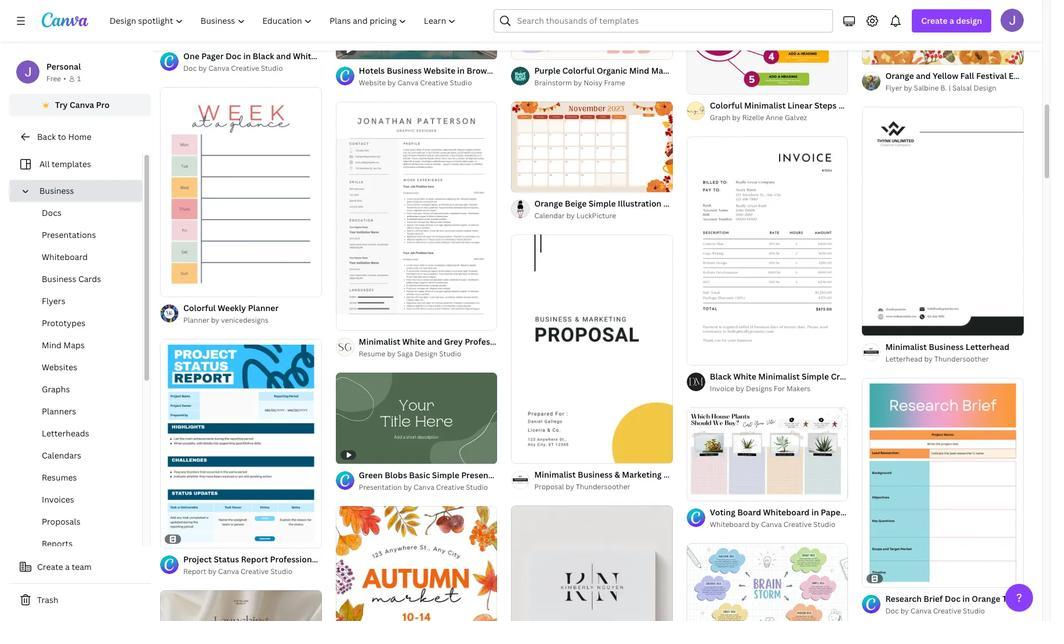 Task type: vqa. For each thing, say whether or not it's contained in the screenshot.
. inside . This will open a wizard that will guide you through the process.
no



Task type: locate. For each thing, give the bounding box(es) containing it.
create left 'design'
[[922, 15, 948, 26]]

white inside hotels business website in brown white modern elegance style website by canva creative studio
[[494, 65, 517, 76]]

0 horizontal spatial in
[[458, 65, 465, 76]]

research
[[886, 593, 922, 604]]

colorful inside colorful weekly planner planner by venicedesigns
[[183, 302, 216, 313]]

colorful up noisy
[[563, 65, 595, 76]]

0 vertical spatial presentation
[[462, 469, 512, 480]]

0 horizontal spatial and
[[428, 336, 442, 347]]

mind maps link
[[19, 334, 142, 356]]

graph by rizelle anne galvez link
[[710, 112, 849, 124]]

orange up salbine
[[886, 70, 915, 81]]

0 vertical spatial colorful
[[563, 65, 595, 76]]

1 vertical spatial brainstorm
[[535, 78, 572, 88]]

planners
[[42, 406, 76, 417]]

studio down minimalist white and grey professional resume link
[[440, 349, 462, 359]]

minimalist up anne
[[745, 100, 786, 111]]

0 vertical spatial doc by canva creative studio link
[[183, 63, 322, 75]]

business for hotels business website in brown white modern elegance style
[[387, 65, 422, 76]]

1 horizontal spatial simple
[[802, 371, 830, 382]]

doc by canva creative studio link down one pager doc in black and white blue light blue classic professional style image
[[183, 63, 322, 75]]

1 vertical spatial and
[[428, 336, 442, 347]]

minimalist up for
[[759, 371, 800, 382]]

design down festival at top
[[974, 83, 997, 93]]

simple for creative
[[802, 371, 830, 382]]

0 vertical spatial 1
[[77, 74, 81, 84]]

creative down voting board whiteboard in papercraft style "link"
[[784, 519, 812, 529]]

a left 'design'
[[950, 15, 955, 26]]

creative left freelancer at the bottom right of the page
[[831, 371, 865, 382]]

reports link
[[19, 533, 142, 555]]

1 horizontal spatial mind
[[630, 65, 650, 76]]

pink
[[1021, 593, 1038, 604]]

planner up venicedesigns
[[248, 302, 279, 313]]

in right brief
[[963, 593, 971, 604]]

papercraft
[[821, 507, 863, 518]]

minimalist business letterhead image
[[863, 107, 1025, 336]]

voting board whiteboard in papercraft style link
[[710, 506, 886, 519]]

1 horizontal spatial doc
[[886, 606, 900, 616]]

0 vertical spatial letterhead
[[966, 341, 1010, 353]]

flyer
[[1034, 70, 1052, 81], [886, 83, 903, 93]]

docs link
[[19, 202, 142, 224]]

green blobs basic simple presentation presentation by canva creative studio
[[359, 469, 512, 492]]

back to home
[[37, 131, 91, 142]]

0 vertical spatial style
[[590, 65, 610, 76]]

0 horizontal spatial orange
[[886, 70, 915, 81]]

1 horizontal spatial whiteboard
[[710, 519, 750, 529]]

1 horizontal spatial thundersoother
[[935, 354, 990, 364]]

0 vertical spatial doc
[[183, 63, 197, 73]]

2 horizontal spatial doc
[[945, 593, 961, 604]]

galvez
[[785, 113, 808, 123]]

mind left map
[[630, 65, 650, 76]]

jacob simon image
[[1001, 9, 1025, 32]]

style up brainstorm by noisy frame link
[[590, 65, 610, 76]]

1 vertical spatial orange
[[973, 593, 1001, 604]]

yellow
[[933, 70, 959, 81]]

minimalist inside minimalist business letterhead letterhead by thundersoother
[[886, 341, 928, 353]]

prototypes
[[42, 318, 85, 329]]

0 vertical spatial white
[[494, 65, 517, 76]]

thundersoother down minimalist business letterhead link
[[935, 354, 990, 364]]

1 horizontal spatial white
[[494, 65, 517, 76]]

and up salbine
[[917, 70, 932, 81]]

0 horizontal spatial a
[[65, 561, 70, 572]]

presentation by canva creative studio link
[[359, 482, 498, 493]]

4
[[535, 450, 539, 458]]

brief
[[924, 593, 944, 604]]

doc
[[183, 63, 197, 73], [945, 593, 961, 604], [886, 606, 900, 616]]

studio down "research brief doc in orange teal pink sof" 'link'
[[964, 606, 986, 616]]

orange beige simple illustration autumn nature november 2023 monthly calendar image
[[512, 101, 673, 192]]

0 vertical spatial resume
[[516, 336, 547, 347]]

simple up the makers
[[802, 371, 830, 382]]

minimalist business & marketing sponsorship proposal image
[[512, 235, 673, 463]]

in
[[458, 65, 465, 76], [812, 507, 820, 518], [963, 593, 971, 604]]

proposal
[[715, 469, 750, 480]]

colorful watercolor illustrative fall forest leaves autumn market flyer image
[[336, 506, 498, 621]]

0 vertical spatial simple
[[802, 371, 830, 382]]

1 vertical spatial create
[[37, 561, 63, 572]]

1 vertical spatial thundersoother
[[576, 482, 631, 492]]

to
[[58, 131, 66, 142]]

in inside hotels business website in brown white modern elegance style website by canva creative studio
[[458, 65, 465, 76]]

1 vertical spatial whiteboard
[[764, 507, 810, 518]]

create a team
[[37, 561, 92, 572]]

whiteboard down voting
[[710, 519, 750, 529]]

research brief doc in orange teal pink sof link
[[886, 592, 1052, 605]]

1 right •
[[77, 74, 81, 84]]

and
[[917, 70, 932, 81], [428, 336, 442, 347]]

white inside minimalist white and grey professional resume resume by saga design studio
[[403, 336, 426, 347]]

1 vertical spatial invoice
[[710, 384, 735, 394]]

orange and yellow fall festival event flyer image
[[863, 0, 1025, 64]]

a inside dropdown button
[[950, 15, 955, 26]]

planners link
[[19, 401, 142, 423]]

simple inside green blobs basic simple presentation presentation by canva creative studio
[[432, 469, 460, 480]]

minimalist for minimalist white and grey professional resume
[[359, 336, 401, 347]]

planner by venicedesigns link
[[183, 315, 279, 326]]

one pager doc in black and white blue light blue classic professional style image
[[160, 0, 322, 45]]

fall
[[961, 70, 975, 81]]

1 vertical spatial simple
[[432, 469, 460, 480]]

create inside create a team button
[[37, 561, 63, 572]]

1 horizontal spatial colorful
[[563, 65, 595, 76]]

flyer by salbine b. | salsal design link
[[886, 83, 1025, 94]]

1 vertical spatial presentation
[[359, 482, 402, 492]]

0 horizontal spatial letterhead
[[886, 354, 923, 364]]

in left brown
[[458, 65, 465, 76]]

studio inside green blobs basic simple presentation presentation by canva creative studio
[[466, 482, 488, 492]]

website up website by canva creative studio 'link'
[[424, 65, 456, 76]]

0 horizontal spatial doc
[[183, 63, 197, 73]]

invoice down black on the bottom right
[[710, 384, 735, 394]]

1 vertical spatial a
[[65, 561, 70, 572]]

top level navigation element
[[102, 9, 466, 33]]

create for create a design
[[922, 15, 948, 26]]

creative inside black white minimalist simple creative freelancer invoice invoice by designs for makers
[[831, 371, 865, 382]]

in inside the voting board whiteboard in papercraft style whiteboard by canva creative studio
[[812, 507, 820, 518]]

in inside "research brief doc in orange teal pink sof doc by canva creative studio"
[[963, 593, 971, 604]]

websites link
[[19, 356, 142, 378]]

canva inside hotels business website in brown white modern elegance style website by canva creative studio
[[398, 78, 419, 87]]

1 horizontal spatial in
[[812, 507, 820, 518]]

business up website by canva creative studio 'link'
[[387, 65, 422, 76]]

business inside minimalist business letterhead letterhead by thundersoother
[[929, 341, 964, 353]]

creative down green blobs basic simple presentation link
[[436, 482, 465, 492]]

1 horizontal spatial and
[[917, 70, 932, 81]]

1 vertical spatial resume
[[359, 349, 386, 359]]

a inside button
[[65, 561, 70, 572]]

invoice down letterhead by thundersoother link at the bottom right of the page
[[911, 371, 940, 382]]

style
[[590, 65, 610, 76], [865, 507, 886, 518]]

mind inside purple colorful organic mind map brainstorm brainstorm by noisy frame
[[630, 65, 650, 76]]

by inside green blobs basic simple presentation presentation by canva creative studio
[[404, 482, 412, 492]]

colorful weekly planner planner by venicedesigns
[[183, 302, 279, 325]]

websites
[[42, 362, 77, 373]]

minimalist
[[745, 100, 786, 111], [359, 336, 401, 347], [886, 341, 928, 353], [759, 371, 800, 382], [535, 469, 576, 480]]

mind left maps
[[42, 340, 62, 351]]

a left team
[[65, 561, 70, 572]]

thundersoother down &
[[576, 482, 631, 492]]

minimalist inside minimalist business & marketing sponsorship proposal proposal by thundersoother
[[535, 469, 576, 480]]

0 vertical spatial a
[[950, 15, 955, 26]]

1 vertical spatial in
[[812, 507, 820, 518]]

resume left the saga
[[359, 349, 386, 359]]

2 horizontal spatial white
[[734, 371, 757, 382]]

white up designs
[[734, 371, 757, 382]]

1 horizontal spatial a
[[950, 15, 955, 26]]

anne
[[766, 113, 784, 123]]

2 horizontal spatial colorful
[[710, 100, 743, 111]]

website by canva creative studio link
[[359, 77, 498, 89]]

1 left the of
[[520, 450, 523, 458]]

docs
[[42, 207, 62, 218]]

teal
[[1003, 593, 1019, 604]]

colorful inside purple colorful organic mind map brainstorm brainstorm by noisy frame
[[563, 65, 595, 76]]

whiteboard up whiteboard by canva creative studio link on the bottom right of page
[[764, 507, 810, 518]]

1 horizontal spatial planner
[[248, 302, 279, 313]]

0 horizontal spatial resume
[[359, 349, 386, 359]]

colorful
[[563, 65, 595, 76], [710, 100, 743, 111], [183, 302, 216, 313]]

1 horizontal spatial orange
[[973, 593, 1001, 604]]

2 vertical spatial in
[[963, 593, 971, 604]]

create a design button
[[913, 9, 992, 33]]

0 horizontal spatial invoice
[[710, 384, 735, 394]]

by inside "research brief doc in orange teal pink sof doc by canva creative studio"
[[901, 606, 910, 616]]

doc by canva creative studio link down brief
[[886, 605, 1025, 617]]

orange
[[886, 70, 915, 81], [973, 593, 1001, 604]]

minimalist up freelancer at the bottom right of the page
[[886, 341, 928, 353]]

presentation
[[462, 469, 512, 480], [359, 482, 402, 492]]

planner down colorful weekly planner link at left
[[183, 315, 209, 325]]

0 horizontal spatial style
[[590, 65, 610, 76]]

thundersoother inside minimalist business & marketing sponsorship proposal proposal by thundersoother
[[576, 482, 631, 492]]

0 vertical spatial create
[[922, 15, 948, 26]]

business up "proposal by thundersoother" link
[[578, 469, 613, 480]]

0 horizontal spatial whiteboard
[[42, 251, 88, 262]]

resumes
[[42, 472, 77, 483]]

team
[[72, 561, 92, 572]]

1 vertical spatial website
[[359, 78, 386, 87]]

creative up cream and brown photographic beauty site launch website
[[241, 567, 269, 577]]

all templates link
[[16, 153, 135, 175]]

colorful up graph
[[710, 100, 743, 111]]

voting board whiteboard in papercraft style whiteboard by canva creative studio
[[710, 507, 886, 529]]

1 vertical spatial doc by canva creative studio link
[[886, 605, 1025, 617]]

minimalist up the saga
[[359, 336, 401, 347]]

thundersoother inside minimalist business letterhead letterhead by thundersoother
[[935, 354, 990, 364]]

2 vertical spatial colorful
[[183, 302, 216, 313]]

0 vertical spatial and
[[917, 70, 932, 81]]

grey
[[444, 336, 463, 347]]

weekly
[[218, 302, 246, 313]]

0 horizontal spatial create
[[37, 561, 63, 572]]

0 horizontal spatial planner
[[183, 315, 209, 325]]

business up letterhead by thundersoother link at the bottom right of the page
[[929, 341, 964, 353]]

brainstorm right map
[[671, 65, 715, 76]]

0 horizontal spatial presentation
[[359, 482, 402, 492]]

1 horizontal spatial letterhead
[[966, 341, 1010, 353]]

Search search field
[[517, 10, 826, 32]]

0 vertical spatial in
[[458, 65, 465, 76]]

studio down the papercraft
[[814, 519, 836, 529]]

business for minimalist business & marketing sponsorship proposal
[[578, 469, 613, 480]]

white up the saga
[[403, 336, 426, 347]]

1 horizontal spatial design
[[974, 83, 997, 93]]

whiteboard down presentations
[[42, 251, 88, 262]]

create inside 'create a design' dropdown button
[[922, 15, 948, 26]]

proposal
[[535, 482, 564, 492]]

saga
[[397, 349, 413, 359]]

orange left teal
[[973, 593, 1001, 604]]

creative down brief
[[934, 606, 962, 616]]

by inside minimalist business letterhead letterhead by thundersoother
[[925, 354, 933, 364]]

style inside hotels business website in brown white modern elegance style website by canva creative studio
[[590, 65, 610, 76]]

invoices
[[42, 494, 74, 505]]

0 horizontal spatial thundersoother
[[576, 482, 631, 492]]

whiteboard by canva creative studio link
[[710, 519, 849, 530]]

simple
[[802, 371, 830, 382], [432, 469, 460, 480]]

in for orange
[[963, 593, 971, 604]]

business up docs
[[39, 185, 74, 196]]

salbine
[[915, 83, 939, 93]]

1 vertical spatial colorful
[[710, 100, 743, 111]]

venicedesigns
[[221, 315, 269, 325]]

letterhead up freelancer at the bottom right of the page
[[886, 354, 923, 364]]

business inside hotels business website in brown white modern elegance style website by canva creative studio
[[387, 65, 422, 76]]

1 horizontal spatial presentation
[[462, 469, 512, 480]]

1 for 1
[[77, 74, 81, 84]]

hotels
[[359, 65, 385, 76]]

canva
[[209, 63, 229, 73], [398, 78, 419, 87], [70, 99, 94, 110], [414, 482, 435, 492], [762, 519, 782, 529], [218, 567, 239, 577], [911, 606, 932, 616]]

None search field
[[494, 9, 834, 33]]

report by canva creative studio
[[183, 567, 293, 577]]

minimalist inside minimalist white and grey professional resume resume by saga design studio
[[359, 336, 401, 347]]

create down reports
[[37, 561, 63, 572]]

0 horizontal spatial white
[[403, 336, 426, 347]]

resume
[[516, 336, 547, 347], [359, 349, 386, 359]]

0 vertical spatial orange
[[886, 70, 915, 81]]

all templates
[[39, 158, 91, 170]]

0 vertical spatial design
[[974, 83, 997, 93]]

colorful inside the colorful minimalist linear steps circular diagram graph by rizelle anne galvez
[[710, 100, 743, 111]]

maps
[[64, 340, 85, 351]]

business up the flyers
[[42, 273, 76, 284]]

and up resume by saga design studio link
[[428, 336, 442, 347]]

0 horizontal spatial mind
[[42, 340, 62, 351]]

flyer right event
[[1034, 70, 1052, 81]]

minimalist up proposal
[[535, 469, 576, 480]]

0 vertical spatial mind
[[630, 65, 650, 76]]

creative down hotels business website in brown white modern elegance style link
[[420, 78, 449, 87]]

letterhead up letterhead by thundersoother link at the bottom right of the page
[[966, 341, 1010, 353]]

simple inside black white minimalist simple creative freelancer invoice invoice by designs for makers
[[802, 371, 830, 382]]

white inside black white minimalist simple creative freelancer invoice invoice by designs for makers
[[734, 371, 757, 382]]

1 horizontal spatial create
[[922, 15, 948, 26]]

create
[[922, 15, 948, 26], [37, 561, 63, 572]]

design inside minimalist white and grey professional resume resume by saga design studio
[[415, 349, 438, 359]]

design
[[957, 15, 983, 26]]

2 horizontal spatial in
[[963, 593, 971, 604]]

1 vertical spatial style
[[865, 507, 886, 518]]

frame
[[605, 78, 626, 88]]

free
[[46, 74, 61, 84]]

white
[[494, 65, 517, 76], [403, 336, 426, 347], [734, 371, 757, 382]]

colorful weekly planner image
[[160, 87, 322, 297]]

report by canva creative studio link
[[183, 566, 322, 578]]

1 vertical spatial letterhead
[[886, 354, 923, 364]]

minimalist business & marketing sponsorship proposal link
[[535, 468, 750, 481]]

0 horizontal spatial simple
[[432, 469, 460, 480]]

style inside the voting board whiteboard in papercraft style whiteboard by canva creative studio
[[865, 507, 886, 518]]

canva inside the voting board whiteboard in papercraft style whiteboard by canva creative studio
[[762, 519, 782, 529]]

1
[[77, 74, 81, 84], [520, 450, 523, 458]]

grey black modern elegant name initials monogram business card image
[[512, 506, 673, 621]]

0 horizontal spatial flyer
[[886, 83, 903, 93]]

white for minimalist white and grey professional resume
[[403, 336, 426, 347]]

invoice
[[911, 371, 940, 382], [710, 384, 735, 394]]

0 vertical spatial invoice
[[911, 371, 940, 382]]

0 vertical spatial thundersoother
[[935, 354, 990, 364]]

design right the saga
[[415, 349, 438, 359]]

proposal by thundersoother link
[[535, 481, 673, 493]]

1 for 1 of 4
[[520, 450, 523, 458]]

1 vertical spatial white
[[403, 336, 426, 347]]

colorful left weekly at the left of page
[[183, 302, 216, 313]]

trash link
[[9, 589, 151, 612]]

resume right "professional"
[[516, 336, 547, 347]]

website down "hotels"
[[359, 78, 386, 87]]

hotels business website in brown white modern elegance style website by canva creative studio
[[359, 65, 610, 87]]

0 horizontal spatial colorful
[[183, 302, 216, 313]]

1 vertical spatial design
[[415, 349, 438, 359]]

studio down brown
[[450, 78, 472, 87]]

and inside minimalist white and grey professional resume resume by saga design studio
[[428, 336, 442, 347]]

1 horizontal spatial 1
[[520, 450, 523, 458]]

brainstorm down 'purple'
[[535, 78, 572, 88]]

in left the papercraft
[[812, 507, 820, 518]]

white right brown
[[494, 65, 517, 76]]

trash
[[37, 594, 58, 605]]

simple up presentation by canva creative studio link
[[432, 469, 460, 480]]

minimalist business letterhead link
[[886, 341, 1010, 354]]

0 vertical spatial website
[[424, 65, 456, 76]]

create a team button
[[9, 556, 151, 579]]

1 horizontal spatial style
[[865, 507, 886, 518]]

by inside orange and yellow fall festival event flyer flyer by salbine b. | salsal design
[[905, 83, 913, 93]]

0 vertical spatial planner
[[248, 302, 279, 313]]

1 horizontal spatial website
[[424, 65, 456, 76]]

0 horizontal spatial 1
[[77, 74, 81, 84]]

studio down green blobs basic simple presentation link
[[466, 482, 488, 492]]

by inside the voting board whiteboard in papercraft style whiteboard by canva creative studio
[[752, 519, 760, 529]]

style right the papercraft
[[865, 507, 886, 518]]

creative down one pager doc in black and white blue light blue classic professional style image
[[231, 63, 259, 73]]

minimalist for minimalist business & marketing sponsorship proposal
[[535, 469, 576, 480]]

makers
[[787, 384, 811, 394]]

flyer up the diagram
[[886, 83, 903, 93]]

try
[[55, 99, 68, 110]]

project status report professional doc in dark blue light blue playful abstract style image
[[160, 339, 322, 548]]

business inside minimalist business & marketing sponsorship proposal proposal by thundersoother
[[578, 469, 613, 480]]

1 vertical spatial mind
[[42, 340, 62, 351]]

all
[[39, 158, 50, 170]]



Task type: describe. For each thing, give the bounding box(es) containing it.
map
[[652, 65, 669, 76]]

1 horizontal spatial doc by canva creative studio link
[[886, 605, 1025, 617]]

professional
[[465, 336, 514, 347]]

circular
[[839, 100, 871, 111]]

black white minimalist simple creative freelancer invoice invoice by designs for makers
[[710, 371, 940, 394]]

by inside minimalist business & marketing sponsorship proposal proposal by thundersoother
[[566, 482, 575, 492]]

brown
[[467, 65, 492, 76]]

0 vertical spatial brainstorm
[[671, 65, 715, 76]]

black white minimalist simple creative freelancer invoice link
[[710, 371, 940, 383]]

canva inside button
[[70, 99, 94, 110]]

orange inside "research brief doc in orange teal pink sof doc by canva creative studio"
[[973, 593, 1001, 604]]

studio down top level navigation 'element'
[[261, 63, 283, 73]]

0 horizontal spatial website
[[359, 78, 386, 87]]

0 vertical spatial flyer
[[1034, 70, 1052, 81]]

reports
[[42, 538, 73, 549]]

graph
[[710, 113, 731, 123]]

whiteboard link
[[19, 246, 142, 268]]

0 horizontal spatial doc by canva creative studio link
[[183, 63, 322, 75]]

white for black white minimalist simple creative freelancer invoice
[[734, 371, 757, 382]]

letterheads link
[[19, 423, 142, 445]]

cards
[[78, 273, 101, 284]]

canva inside "research brief doc in orange teal pink sof doc by canva creative studio"
[[911, 606, 932, 616]]

orange and yellow fall festival event flyer flyer by salbine b. | salsal design
[[886, 70, 1052, 93]]

1 vertical spatial planner
[[183, 315, 209, 325]]

brainstorm by noisy frame link
[[535, 77, 673, 89]]

0 horizontal spatial brainstorm
[[535, 78, 572, 88]]

board
[[738, 507, 762, 518]]

minimalist inside black white minimalist simple creative freelancer invoice invoice by designs for makers
[[759, 371, 800, 382]]

creative inside the voting board whiteboard in papercraft style whiteboard by canva creative studio
[[784, 519, 812, 529]]

by inside black white minimalist simple creative freelancer invoice invoice by designs for makers
[[736, 384, 745, 394]]

in for papercraft
[[812, 507, 820, 518]]

in for brown
[[458, 65, 465, 76]]

and inside orange and yellow fall festival event flyer flyer by salbine b. | salsal design
[[917, 70, 932, 81]]

mind maps
[[42, 340, 85, 351]]

diagram
[[872, 100, 906, 111]]

black
[[710, 371, 732, 382]]

business cards link
[[19, 268, 142, 290]]

&
[[615, 469, 620, 480]]

colorful for colorful minimalist linear steps circular diagram
[[710, 100, 743, 111]]

by inside hotels business website in brown white modern elegance style website by canva creative studio
[[388, 78, 396, 87]]

creative inside hotels business website in brown white modern elegance style website by canva creative studio
[[420, 78, 449, 87]]

simple for presentation
[[432, 469, 460, 480]]

elegance
[[552, 65, 588, 76]]

calendars link
[[19, 445, 142, 467]]

1 of 4 link
[[512, 234, 673, 463]]

event
[[1010, 70, 1032, 81]]

of
[[525, 450, 533, 458]]

resumes link
[[19, 467, 142, 489]]

organic
[[597, 65, 628, 76]]

cream and brown photographic beauty site launch website image
[[160, 590, 322, 621]]

by inside the colorful minimalist linear steps circular diagram graph by rizelle anne galvez
[[733, 113, 741, 123]]

calendar
[[535, 211, 565, 221]]

templates
[[52, 158, 91, 170]]

proposals link
[[19, 511, 142, 533]]

studio inside "research brief doc in orange teal pink sof doc by canva creative studio"
[[964, 606, 986, 616]]

marketing
[[622, 469, 662, 480]]

a for team
[[65, 561, 70, 572]]

creative inside "research brief doc in orange teal pink sof doc by canva creative studio"
[[934, 606, 962, 616]]

purple colorful organic mind map brainstorm image
[[512, 0, 673, 59]]

back to home link
[[9, 125, 151, 149]]

home
[[68, 131, 91, 142]]

minimalist white and grey professional resume image
[[336, 101, 498, 330]]

hotels business website in brown white modern elegance style link
[[359, 64, 610, 77]]

by inside minimalist white and grey professional resume resume by saga design studio
[[387, 349, 396, 359]]

colorful for colorful weekly planner
[[183, 302, 216, 313]]

salsal
[[953, 83, 973, 93]]

creative inside green blobs basic simple presentation presentation by canva creative studio
[[436, 482, 465, 492]]

orange and yellow fall festival event flyer link
[[886, 70, 1052, 83]]

flyers link
[[19, 290, 142, 312]]

for
[[774, 384, 785, 394]]

voting board whiteboard in papercraft style image
[[687, 408, 849, 501]]

minimalist white and grey professional resume resume by saga design studio
[[359, 336, 547, 359]]

personal
[[46, 61, 81, 72]]

black white minimalist simple creative freelancer invoice image
[[687, 137, 849, 365]]

research brief doc in orange teal pink sof doc by canva creative studio
[[886, 593, 1052, 616]]

green and blue playful illustrative mind map image
[[687, 543, 849, 621]]

presentations
[[42, 229, 96, 240]]

purple colorful organic mind map brainstorm brainstorm by noisy frame
[[535, 65, 715, 88]]

letterheads
[[42, 428, 89, 439]]

2 vertical spatial doc
[[886, 606, 900, 616]]

invoices link
[[19, 489, 142, 511]]

mind inside 'link'
[[42, 340, 62, 351]]

orange inside orange and yellow fall festival event flyer flyer by salbine b. | salsal design
[[886, 70, 915, 81]]

report
[[183, 567, 206, 577]]

design inside orange and yellow fall festival event flyer flyer by salbine b. | salsal design
[[974, 83, 997, 93]]

steps
[[815, 100, 837, 111]]

minimalist inside the colorful minimalist linear steps circular diagram graph by rizelle anne galvez
[[745, 100, 786, 111]]

minimalist business & marketing sponsorship proposal proposal by thundersoother
[[535, 469, 750, 492]]

presentations link
[[19, 224, 142, 246]]

green blobs basic simple presentation link
[[359, 469, 512, 482]]

back
[[37, 131, 56, 142]]

2 vertical spatial whiteboard
[[710, 519, 750, 529]]

purple colorful organic mind map brainstorm link
[[535, 64, 715, 77]]

blobs
[[385, 469, 407, 480]]

0 vertical spatial whiteboard
[[42, 251, 88, 262]]

minimalist for minimalist business letterhead
[[886, 341, 928, 353]]

voting
[[710, 507, 736, 518]]

studio inside the voting board whiteboard in papercraft style whiteboard by canva creative studio
[[814, 519, 836, 529]]

colorful weekly planner link
[[183, 302, 279, 315]]

sponsorship
[[664, 469, 713, 480]]

1 vertical spatial doc
[[945, 593, 961, 604]]

modern
[[519, 65, 550, 76]]

noisy
[[584, 78, 603, 88]]

studio inside minimalist white and grey professional resume resume by saga design studio
[[440, 349, 462, 359]]

canva inside green blobs basic simple presentation presentation by canva creative studio
[[414, 482, 435, 492]]

letterhead by thundersoother link
[[886, 354, 1010, 365]]

colorful minimalist linear steps circular diagram graph by rizelle anne galvez
[[710, 100, 906, 123]]

free •
[[46, 74, 66, 84]]

try canva pro button
[[9, 94, 151, 116]]

colorful minimalist linear steps circular diagram image
[[687, 0, 849, 94]]

doc by canva creative studio
[[183, 63, 283, 73]]

by inside colorful weekly planner planner by venicedesigns
[[211, 315, 220, 325]]

business for minimalist business letterhead
[[929, 341, 964, 353]]

luckpicture
[[577, 211, 617, 221]]

invoice by designs for makers link
[[710, 383, 849, 395]]

studio up cream and brown photographic beauty site launch website
[[271, 567, 293, 577]]

business cards
[[42, 273, 101, 284]]

research brief doc in orange teal pink soft pastels style image
[[863, 378, 1025, 587]]

prototypes link
[[19, 312, 142, 334]]

b.
[[941, 83, 948, 93]]

|
[[949, 83, 951, 93]]

create for create a team
[[37, 561, 63, 572]]

1 horizontal spatial resume
[[516, 336, 547, 347]]

2 horizontal spatial whiteboard
[[764, 507, 810, 518]]

1 horizontal spatial invoice
[[911, 371, 940, 382]]

graphs link
[[19, 378, 142, 401]]

1 vertical spatial flyer
[[886, 83, 903, 93]]

calendars
[[42, 450, 81, 461]]

studio inside hotels business website in brown white modern elegance style website by canva creative studio
[[450, 78, 472, 87]]

a for design
[[950, 15, 955, 26]]

by inside purple colorful organic mind map brainstorm brainstorm by noisy frame
[[574, 78, 582, 88]]



